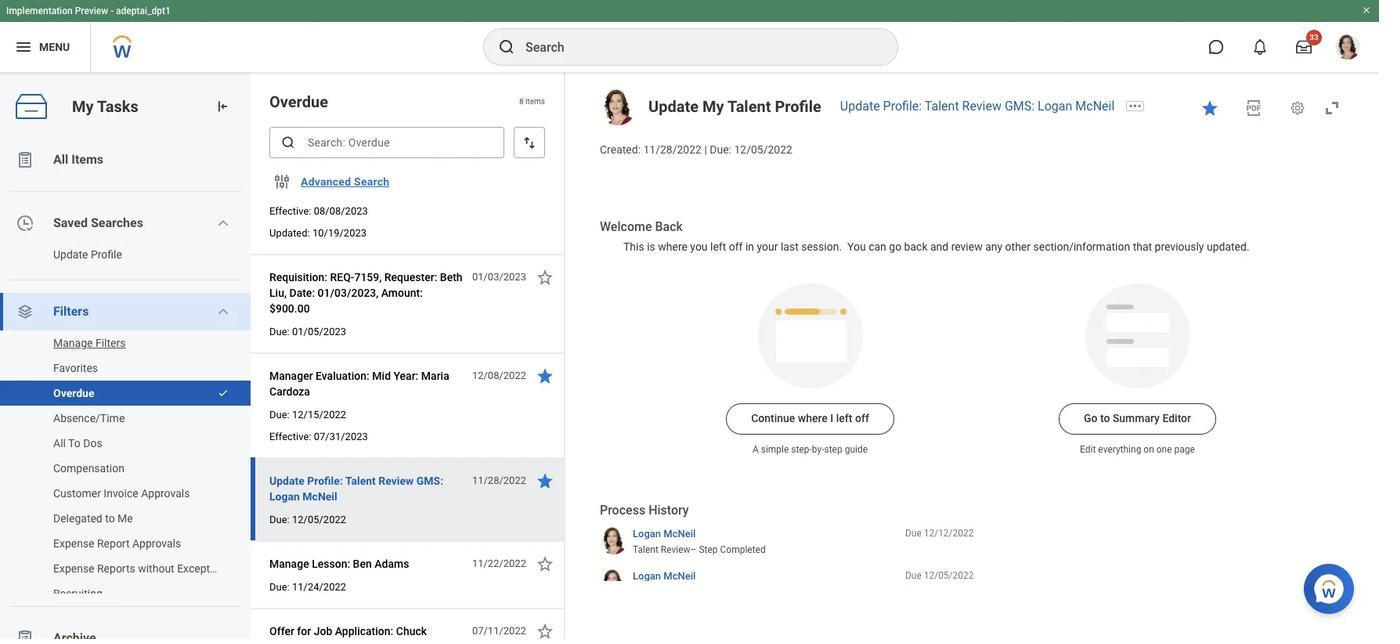 Task type: locate. For each thing, give the bounding box(es) containing it.
expense inside button
[[53, 537, 94, 550]]

2 logan mcneil from the top
[[633, 571, 696, 582]]

2 chevron down image from the top
[[217, 306, 230, 318]]

1 vertical spatial chevron down image
[[217, 306, 230, 318]]

2 all from the top
[[53, 437, 66, 450]]

step
[[825, 445, 843, 456]]

expense report approvals button
[[0, 531, 235, 556]]

01/03/2023
[[472, 271, 526, 283]]

12/05/2022
[[734, 143, 793, 156], [292, 514, 346, 526], [924, 571, 974, 582]]

approvals right the invoice
[[141, 487, 190, 500]]

notifications large image
[[1253, 39, 1268, 55]]

due: down $900.00
[[269, 326, 290, 338]]

1 horizontal spatial where
[[798, 412, 828, 425]]

2 list from the top
[[0, 331, 251, 606]]

12/05/2022 for due 12/05/2022
[[924, 571, 974, 582]]

manage
[[53, 337, 93, 349], [269, 558, 309, 570]]

0 vertical spatial 11/28/2022
[[644, 143, 702, 156]]

0 vertical spatial off
[[729, 240, 743, 253]]

manage inside item list element
[[269, 558, 309, 570]]

talent
[[728, 97, 771, 116], [925, 99, 959, 114], [345, 475, 376, 487], [633, 545, 659, 556]]

0 horizontal spatial to
[[105, 512, 115, 525]]

chevron down image for filters
[[217, 306, 230, 318]]

configure image
[[273, 172, 291, 191]]

overdue inside button
[[53, 387, 94, 400]]

filters up favorites button
[[96, 337, 126, 349]]

effective: down due: 12/15/2022
[[269, 431, 311, 443]]

justify image
[[14, 38, 33, 56]]

all for all to dos
[[53, 437, 66, 450]]

can go
[[869, 240, 902, 253]]

1 horizontal spatial off
[[855, 412, 869, 425]]

1 vertical spatial logan mcneil
[[633, 571, 696, 582]]

12/05/2022 inside process history region
[[924, 571, 974, 582]]

where inside button
[[798, 412, 828, 425]]

logan mcneil down –
[[633, 571, 696, 582]]

0 horizontal spatial profile:
[[307, 475, 343, 487]]

0 horizontal spatial manage
[[53, 337, 93, 349]]

manage up favorites on the bottom of page
[[53, 337, 93, 349]]

1 logan mcneil button from the top
[[633, 527, 696, 541]]

to for summary
[[1101, 412, 1110, 425]]

1 vertical spatial 11/28/2022
[[472, 475, 526, 487]]

view printable version (pdf) image
[[1245, 99, 1264, 118]]

logan mcneil button down history
[[633, 527, 696, 541]]

1 vertical spatial all
[[53, 437, 66, 450]]

1 vertical spatial gms:
[[417, 475, 444, 487]]

12/12/2022
[[924, 528, 974, 539]]

talent review – step completed
[[633, 545, 766, 556]]

expense down delegated
[[53, 537, 94, 550]]

0 horizontal spatial left
[[711, 240, 726, 253]]

1 horizontal spatial gms:
[[1005, 99, 1035, 114]]

and review
[[931, 240, 983, 253]]

2 star image from the top
[[536, 622, 555, 639]]

my up |
[[703, 97, 724, 116]]

expense for expense report approvals
[[53, 537, 94, 550]]

items
[[526, 97, 545, 106]]

chevron down image left the updated:
[[217, 217, 230, 230]]

list containing manage filters
[[0, 331, 251, 606]]

filters button
[[0, 293, 251, 331]]

0 horizontal spatial review
[[379, 475, 414, 487]]

2 effective: from the top
[[269, 431, 311, 443]]

2 horizontal spatial 12/05/2022
[[924, 571, 974, 582]]

1 expense from the top
[[53, 537, 94, 550]]

0 vertical spatial update profile: talent review gms: logan mcneil
[[841, 99, 1115, 114]]

implementation preview -   adeptai_dpt1
[[6, 5, 171, 16]]

approvals inside button
[[132, 537, 181, 550]]

0 vertical spatial profile:
[[883, 99, 922, 114]]

star image for manage lesson: ben adams
[[536, 555, 555, 573]]

update profile button
[[0, 242, 235, 267]]

my
[[72, 97, 94, 116], [703, 97, 724, 116]]

report
[[97, 537, 130, 550]]

1 vertical spatial effective:
[[269, 431, 311, 443]]

logan mcneil for due 12/12/2022
[[633, 528, 696, 540]]

1 due from the top
[[906, 528, 922, 539]]

12/05/2022 up lesson:
[[292, 514, 346, 526]]

chevron down image inside saved searches dropdown button
[[217, 217, 230, 230]]

star image right 12/08/2022
[[536, 367, 555, 385]]

due: down cardoza
[[269, 409, 290, 421]]

0 horizontal spatial filters
[[53, 304, 89, 319]]

0 vertical spatial profile
[[775, 97, 822, 116]]

due:
[[710, 143, 732, 156], [269, 326, 290, 338], [269, 409, 290, 421], [269, 514, 290, 526], [269, 581, 290, 593]]

12/05/2022 down update my talent profile
[[734, 143, 793, 156]]

0 vertical spatial expense
[[53, 537, 94, 550]]

overdue down favorites on the bottom of page
[[53, 387, 94, 400]]

star image right 07/11/2022
[[536, 622, 555, 639]]

liu,
[[269, 287, 287, 299]]

logan mcneil for due 12/05/2022
[[633, 571, 696, 582]]

to inside button
[[1101, 412, 1110, 425]]

to inside button
[[105, 512, 115, 525]]

0 horizontal spatial 11/28/2022
[[472, 475, 526, 487]]

manage lesson: ben adams
[[269, 558, 409, 570]]

filters up manage filters
[[53, 304, 89, 319]]

adams
[[375, 558, 409, 570]]

due: for manager evaluation: mid year: maria cardoza
[[269, 409, 290, 421]]

left right the you
[[711, 240, 726, 253]]

2 logan mcneil button from the top
[[633, 570, 696, 584]]

all left the items on the left top of the page
[[53, 152, 68, 167]]

1 horizontal spatial left
[[837, 412, 853, 425]]

1 vertical spatial profile
[[91, 248, 122, 261]]

compensation button
[[0, 456, 235, 481]]

0 vertical spatial to
[[1101, 412, 1110, 425]]

due down due 12/12/2022
[[906, 571, 922, 582]]

all to dos
[[53, 437, 102, 450]]

0 horizontal spatial 12/05/2022
[[292, 514, 346, 526]]

filters inside manage filters button
[[96, 337, 126, 349]]

list containing all items
[[0, 141, 251, 639]]

due left "12/12/2022"
[[906, 528, 922, 539]]

transformation import image
[[215, 99, 230, 114]]

effective: up the updated:
[[269, 205, 311, 217]]

0 horizontal spatial gms:
[[417, 475, 444, 487]]

expense inside button
[[53, 563, 94, 575]]

to left me
[[105, 512, 115, 525]]

2 due from the top
[[906, 571, 922, 582]]

1 horizontal spatial to
[[1101, 412, 1110, 425]]

you
[[690, 240, 708, 253]]

manager
[[269, 370, 313, 382]]

approvals up without
[[132, 537, 181, 550]]

all for all items
[[53, 152, 68, 167]]

12/05/2022 down "12/12/2022"
[[924, 571, 974, 582]]

updated.
[[1207, 240, 1250, 253]]

where down back
[[658, 240, 688, 253]]

1 vertical spatial where
[[798, 412, 828, 425]]

0 horizontal spatial update profile: talent review gms: logan mcneil
[[269, 475, 444, 503]]

logan mcneil button down –
[[633, 570, 696, 584]]

review inside process history region
[[661, 545, 691, 556]]

1 horizontal spatial manage
[[269, 558, 309, 570]]

this
[[624, 240, 645, 253]]

1 vertical spatial 12/05/2022
[[292, 514, 346, 526]]

star image
[[1201, 99, 1220, 118], [536, 268, 555, 287], [536, 472, 555, 490], [536, 555, 555, 573]]

saved
[[53, 215, 88, 230]]

chevron down image left $900.00
[[217, 306, 230, 318]]

due: for update profile: talent review gms: logan mcneil
[[269, 514, 290, 526]]

0 vertical spatial star image
[[536, 367, 555, 385]]

clipboard image
[[16, 629, 34, 639]]

off right i
[[855, 412, 869, 425]]

overdue up search icon
[[269, 92, 328, 111]]

off left 'in'
[[729, 240, 743, 253]]

chevron down image inside the filters dropdown button
[[217, 306, 230, 318]]

2 expense from the top
[[53, 563, 94, 575]]

section/information
[[1034, 240, 1131, 253]]

0 vertical spatial gms:
[[1005, 99, 1035, 114]]

0 vertical spatial left
[[711, 240, 726, 253]]

menu banner
[[0, 0, 1380, 72]]

0 vertical spatial filters
[[53, 304, 89, 319]]

update
[[649, 97, 699, 116], [841, 99, 880, 114], [53, 248, 88, 261], [269, 475, 305, 487]]

where left i
[[798, 412, 828, 425]]

created: 11/28/2022 | due: 12/05/2022
[[600, 143, 793, 156]]

1 horizontal spatial filters
[[96, 337, 126, 349]]

0 vertical spatial effective:
[[269, 205, 311, 217]]

off
[[729, 240, 743, 253], [855, 412, 869, 425]]

expense report approvals
[[53, 537, 181, 550]]

edit
[[1080, 445, 1096, 456]]

12/08/2022
[[472, 370, 526, 382]]

update profile: talent review gms: logan mcneil
[[841, 99, 1115, 114], [269, 475, 444, 503]]

1 vertical spatial logan mcneil button
[[633, 570, 696, 584]]

approvals inside button
[[141, 487, 190, 500]]

menu button
[[0, 22, 90, 72]]

1 list from the top
[[0, 141, 251, 639]]

0 horizontal spatial profile
[[91, 248, 122, 261]]

0 horizontal spatial my
[[72, 97, 94, 116]]

due: for manage lesson: ben adams
[[269, 581, 290, 593]]

review inside button
[[379, 475, 414, 487]]

0 vertical spatial overdue
[[269, 92, 328, 111]]

manage up due: 11/24/2022
[[269, 558, 309, 570]]

0 vertical spatial due
[[906, 528, 922, 539]]

expense reports without exceptions
[[53, 563, 231, 575]]

8
[[519, 97, 524, 106]]

due 12/12/2022
[[906, 528, 974, 539]]

left right i
[[837, 412, 853, 425]]

manage inside my tasks element
[[53, 337, 93, 349]]

due 12/05/2022
[[906, 571, 974, 582]]

my left tasks
[[72, 97, 94, 116]]

1 vertical spatial to
[[105, 512, 115, 525]]

delegated to me
[[53, 512, 133, 525]]

gms:
[[1005, 99, 1035, 114], [417, 475, 444, 487]]

history
[[649, 503, 689, 518]]

delegated
[[53, 512, 102, 525]]

employee's photo (logan mcneil) image
[[600, 89, 636, 125]]

perspective image
[[16, 302, 34, 321]]

1 star image from the top
[[536, 367, 555, 385]]

a simple step-by-step guide
[[753, 445, 868, 456]]

profile logan mcneil image
[[1336, 34, 1361, 63]]

update inside my tasks element
[[53, 248, 88, 261]]

0 vertical spatial logan mcneil button
[[633, 527, 696, 541]]

due: left 11/24/2022
[[269, 581, 290, 593]]

0 vertical spatial 12/05/2022
[[734, 143, 793, 156]]

clipboard image
[[16, 150, 34, 169]]

1 horizontal spatial review
[[661, 545, 691, 556]]

1 vertical spatial profile:
[[307, 475, 343, 487]]

exceptions
[[177, 563, 231, 575]]

page
[[1175, 445, 1195, 456]]

12/05/2022 inside item list element
[[292, 514, 346, 526]]

0 vertical spatial manage
[[53, 337, 93, 349]]

due: 01/05/2023
[[269, 326, 346, 338]]

1 vertical spatial approvals
[[132, 537, 181, 550]]

-
[[111, 5, 114, 16]]

2 vertical spatial review
[[661, 545, 691, 556]]

filters
[[53, 304, 89, 319], [96, 337, 126, 349]]

list
[[0, 141, 251, 639], [0, 331, 251, 606]]

1 vertical spatial update profile: talent review gms: logan mcneil
[[269, 475, 444, 503]]

1 horizontal spatial overdue
[[269, 92, 328, 111]]

0 vertical spatial logan mcneil
[[633, 528, 696, 540]]

continue
[[751, 412, 795, 425]]

profile: inside button
[[307, 475, 343, 487]]

effective:
[[269, 205, 311, 217], [269, 431, 311, 443]]

chevron down image for saved searches
[[217, 217, 230, 230]]

0 horizontal spatial overdue
[[53, 387, 94, 400]]

all left to
[[53, 437, 66, 450]]

inbox large image
[[1297, 39, 1312, 55]]

due: right |
[[710, 143, 732, 156]]

a
[[753, 445, 759, 456]]

update inside item list element
[[269, 475, 305, 487]]

1 vertical spatial filters
[[96, 337, 126, 349]]

1 effective: from the top
[[269, 205, 311, 217]]

1 vertical spatial review
[[379, 475, 414, 487]]

update profile: talent review gms: logan mcneil button
[[269, 472, 464, 506]]

due
[[906, 528, 922, 539], [906, 571, 922, 582]]

2 vertical spatial 12/05/2022
[[924, 571, 974, 582]]

star image
[[536, 367, 555, 385], [536, 622, 555, 639]]

0 vertical spatial chevron down image
[[217, 217, 230, 230]]

1 horizontal spatial profile
[[775, 97, 822, 116]]

0 vertical spatial where
[[658, 240, 688, 253]]

to
[[68, 437, 81, 450]]

go to summary editor
[[1084, 412, 1192, 425]]

is
[[647, 240, 656, 253]]

application:
[[335, 625, 394, 638]]

2 horizontal spatial review
[[962, 99, 1002, 114]]

me
[[118, 512, 133, 525]]

1 vertical spatial due
[[906, 571, 922, 582]]

1 all from the top
[[53, 152, 68, 167]]

filters inside the filters dropdown button
[[53, 304, 89, 319]]

expense up recruiting
[[53, 563, 94, 575]]

to right go
[[1101, 412, 1110, 425]]

created:
[[600, 143, 641, 156]]

cardoza
[[269, 385, 310, 398]]

|
[[705, 143, 707, 156]]

logan
[[1038, 99, 1073, 114], [269, 490, 300, 503], [633, 528, 661, 540], [633, 571, 661, 582]]

logan mcneil down history
[[633, 528, 696, 540]]

recruiting
[[53, 588, 102, 600]]

1 chevron down image from the top
[[217, 217, 230, 230]]

last
[[781, 240, 799, 253]]

0 horizontal spatial where
[[658, 240, 688, 253]]

due for due 12/12/2022
[[906, 528, 922, 539]]

1 vertical spatial off
[[855, 412, 869, 425]]

1 vertical spatial left
[[837, 412, 853, 425]]

all
[[53, 152, 68, 167], [53, 437, 66, 450]]

chevron down image
[[217, 217, 230, 230], [217, 306, 230, 318]]

manage for manage lesson: ben adams
[[269, 558, 309, 570]]

1 horizontal spatial update profile: talent review gms: logan mcneil
[[841, 99, 1115, 114]]

0 horizontal spatial off
[[729, 240, 743, 253]]

07/11/2022
[[472, 625, 526, 637]]

1 vertical spatial overdue
[[53, 387, 94, 400]]

1 horizontal spatial profile:
[[883, 99, 922, 114]]

manage filters
[[53, 337, 126, 349]]

1 vertical spatial manage
[[269, 558, 309, 570]]

0 vertical spatial approvals
[[141, 487, 190, 500]]

mcneil inside update profile: talent review gms: logan mcneil
[[303, 490, 337, 503]]

favorites
[[53, 362, 98, 374]]

1 vertical spatial expense
[[53, 563, 94, 575]]

0 vertical spatial all
[[53, 152, 68, 167]]

my tasks element
[[0, 72, 251, 639]]

1 logan mcneil from the top
[[633, 528, 696, 540]]

1 vertical spatial star image
[[536, 622, 555, 639]]

star image for requisition: req-7159, requester: beth liu, date: 01/03/2023, amount: $900.00
[[536, 268, 555, 287]]

due: up due: 11/24/2022
[[269, 514, 290, 526]]

11/28/2022 inside item list element
[[472, 475, 526, 487]]

profile inside button
[[91, 248, 122, 261]]



Task type: vqa. For each thing, say whether or not it's contained in the screenshot.
Modern
no



Task type: describe. For each thing, give the bounding box(es) containing it.
0 vertical spatial review
[[962, 99, 1002, 114]]

clock check image
[[16, 214, 34, 233]]

Search Workday  search field
[[526, 30, 866, 64]]

due: for requisition: req-7159, requester: beth liu, date: 01/03/2023, amount: $900.00
[[269, 326, 290, 338]]

maria
[[421, 370, 449, 382]]

update profile
[[53, 248, 122, 261]]

process
[[600, 503, 646, 518]]

session.
[[802, 240, 842, 253]]

update profile: talent review gms: logan mcneil inside button
[[269, 475, 444, 503]]

7159,
[[354, 271, 382, 284]]

one
[[1157, 445, 1172, 456]]

search image
[[497, 38, 516, 56]]

talent inside button
[[345, 475, 376, 487]]

8 items
[[519, 97, 545, 106]]

left inside welcome back this is where you left off in your last session.  you can go back and review any other section/information that previously updated.
[[711, 240, 726, 253]]

advanced
[[301, 175, 351, 188]]

process history region
[[600, 503, 974, 605]]

invoice
[[104, 487, 138, 500]]

1 horizontal spatial my
[[703, 97, 724, 116]]

customer invoice approvals
[[53, 487, 190, 500]]

offer for job application: chuck
[[269, 625, 456, 639]]

lesson:
[[312, 558, 350, 570]]

due for due 12/05/2022
[[906, 571, 922, 582]]

completed
[[720, 545, 766, 556]]

$900.00
[[269, 302, 310, 315]]

delegated to me button
[[0, 506, 235, 531]]

fullscreen image
[[1323, 99, 1342, 118]]

manage lesson: ben adams button
[[269, 555, 416, 573]]

absence/time
[[53, 412, 125, 425]]

effective: for effective: 08/08/2023
[[269, 205, 311, 217]]

1 horizontal spatial 11/28/2022
[[644, 143, 702, 156]]

summary
[[1113, 412, 1160, 425]]

approvals for customer invoice approvals
[[141, 487, 190, 500]]

sort image
[[522, 135, 537, 150]]

off inside welcome back this is where you left off in your last session.  you can go back and review any other section/information that previously updated.
[[729, 240, 743, 253]]

11/22/2022
[[472, 558, 526, 570]]

manager evaluation: mid year: maria cardoza
[[269, 370, 449, 398]]

your
[[757, 240, 778, 253]]

favorites button
[[0, 356, 235, 381]]

close environment banner image
[[1362, 5, 1372, 15]]

year:
[[394, 370, 419, 382]]

effective: for effective: 07/31/2023
[[269, 431, 311, 443]]

my tasks
[[72, 97, 138, 116]]

due: 12/15/2022
[[269, 409, 346, 421]]

requisition: req-7159, requester: beth liu, date: 01/03/2023, amount: $900.00 button
[[269, 268, 464, 318]]

manage filters button
[[0, 331, 235, 356]]

offer for job application: chuck button
[[269, 622, 464, 639]]

update my talent profile
[[649, 97, 822, 116]]

implementation
[[6, 5, 73, 16]]

by-
[[812, 445, 825, 456]]

welcome
[[600, 219, 652, 234]]

item list element
[[251, 72, 566, 639]]

all items
[[53, 152, 103, 167]]

saved searches
[[53, 215, 143, 230]]

search
[[354, 175, 390, 188]]

saved searches button
[[0, 204, 251, 242]]

evaluation:
[[316, 370, 370, 382]]

manager evaluation: mid year: maria cardoza button
[[269, 367, 464, 401]]

01/03/2023,
[[318, 287, 379, 299]]

recruiting button
[[0, 581, 235, 606]]

step
[[699, 545, 718, 556]]

left inside button
[[837, 412, 853, 425]]

star image for update profile: talent review gms: logan mcneil
[[536, 472, 555, 490]]

go
[[1084, 412, 1098, 425]]

welcome back this is where you left off in your last session.  you can go back and review any other section/information that previously updated.
[[600, 219, 1250, 253]]

amount:
[[381, 287, 423, 299]]

req-
[[330, 271, 354, 284]]

reports
[[97, 563, 135, 575]]

ben
[[353, 558, 372, 570]]

advanced search
[[301, 175, 390, 188]]

edit everything on one page
[[1080, 445, 1195, 456]]

dos
[[83, 437, 102, 450]]

gms: inside update profile: talent review gms: logan mcneil
[[417, 475, 444, 487]]

search image
[[280, 135, 296, 150]]

talent inside process history region
[[633, 545, 659, 556]]

customer
[[53, 487, 101, 500]]

logan mcneil button for due 12/05/2022
[[633, 570, 696, 584]]

logan inside button
[[269, 490, 300, 503]]

chuck
[[396, 625, 427, 638]]

without
[[138, 563, 174, 575]]

compensation
[[53, 462, 124, 475]]

07/31/2023
[[314, 431, 368, 443]]

expense for expense reports without exceptions
[[53, 563, 94, 575]]

that previously
[[1133, 240, 1205, 253]]

where inside welcome back this is where you left off in your last session.  you can go back and review any other section/information that previously updated.
[[658, 240, 688, 253]]

33
[[1310, 33, 1319, 42]]

check image
[[218, 388, 229, 399]]

star image for 07/11/2022
[[536, 622, 555, 639]]

items
[[71, 152, 103, 167]]

10/19/2023
[[313, 227, 367, 239]]

overdue inside item list element
[[269, 92, 328, 111]]

1 horizontal spatial 12/05/2022
[[734, 143, 793, 156]]

due: 11/24/2022
[[269, 581, 346, 593]]

absence/time button
[[0, 406, 235, 431]]

offer
[[269, 625, 294, 638]]

gear image
[[1290, 100, 1306, 116]]

process history
[[600, 503, 689, 518]]

back
[[905, 240, 928, 253]]

11/24/2022
[[292, 581, 346, 593]]

go to summary editor button
[[1059, 404, 1217, 435]]

simple
[[761, 445, 789, 456]]

i
[[831, 412, 834, 425]]

logan mcneil button for due 12/12/2022
[[633, 527, 696, 541]]

off inside button
[[855, 412, 869, 425]]

searches
[[91, 215, 143, 230]]

menu
[[39, 40, 70, 53]]

requisition:
[[269, 271, 328, 284]]

star image for due: 12/15/2022
[[536, 367, 555, 385]]

08/08/2023
[[314, 205, 368, 217]]

on
[[1144, 445, 1155, 456]]

approvals for expense report approvals
[[132, 537, 181, 550]]

updated: 10/19/2023
[[269, 227, 367, 239]]

to for me
[[105, 512, 115, 525]]

12/05/2022 for due: 12/05/2022
[[292, 514, 346, 526]]

01/05/2023
[[292, 326, 346, 338]]

date:
[[289, 287, 315, 299]]

manage for manage filters
[[53, 337, 93, 349]]

Search: Overdue text field
[[269, 127, 505, 158]]



